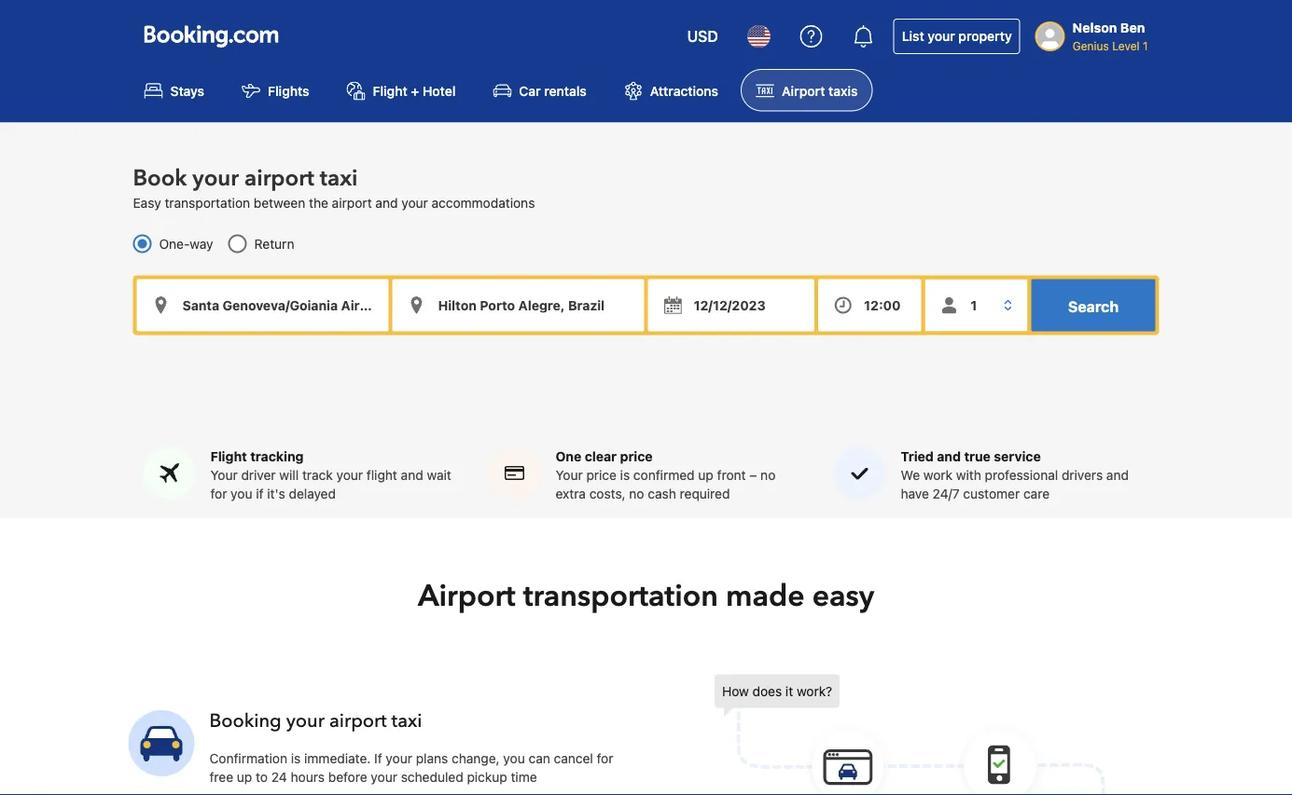 Task type: describe. For each thing, give the bounding box(es) containing it.
customer
[[963, 486, 1020, 502]]

flight tracking your driver will track your flight and wait for you if it's delayed
[[210, 449, 451, 502]]

usd
[[687, 28, 718, 45]]

airport for book
[[244, 163, 314, 194]]

if
[[256, 486, 264, 502]]

is inside confirmation is immediate. if your plans change, you can cancel for free up to 24 hours before your scheduled pickup time
[[291, 751, 301, 767]]

stays link
[[129, 69, 219, 111]]

the
[[309, 195, 328, 210]]

to
[[256, 770, 268, 785]]

Enter pick-up location text field
[[137, 279, 389, 332]]

driver
[[241, 468, 276, 483]]

stays
[[170, 83, 204, 98]]

and inside book your airport taxi easy transportation between the airport and your accommodations
[[376, 195, 398, 210]]

1 vertical spatial airport
[[332, 195, 372, 210]]

flights
[[268, 83, 309, 98]]

service
[[994, 449, 1041, 464]]

is inside one clear price your price is confirmed up front – no extra costs, no cash required
[[620, 468, 630, 483]]

1 vertical spatial price
[[586, 468, 617, 483]]

list
[[902, 28, 924, 44]]

required
[[680, 486, 730, 502]]

car rentals
[[519, 83, 587, 98]]

plans
[[416, 751, 448, 767]]

easy
[[812, 576, 874, 617]]

airport taxis
[[782, 83, 858, 98]]

one-way
[[159, 236, 213, 251]]

up inside one clear price your price is confirmed up front – no extra costs, no cash required
[[698, 468, 714, 483]]

0 horizontal spatial booking airport taxi image
[[128, 711, 195, 777]]

attractions link
[[609, 69, 734, 111]]

airport for booking
[[329, 709, 387, 735]]

up inside confirmation is immediate. if your plans change, you can cancel for free up to 24 hours before your scheduled pickup time
[[237, 770, 252, 785]]

property
[[959, 28, 1012, 44]]

list your property link
[[894, 19, 1021, 54]]

it
[[786, 684, 793, 700]]

24
[[271, 770, 287, 785]]

12:00
[[864, 297, 901, 313]]

front
[[717, 468, 746, 483]]

your down if
[[371, 770, 397, 785]]

booking
[[209, 709, 282, 735]]

care
[[1024, 486, 1050, 502]]

between
[[254, 195, 305, 210]]

12:00 button
[[819, 279, 921, 332]]

wait
[[427, 468, 451, 483]]

immediate.
[[304, 751, 371, 767]]

1 horizontal spatial booking airport taxi image
[[715, 675, 1107, 796]]

professional
[[985, 468, 1058, 483]]

12/12/2023 button
[[648, 279, 815, 332]]

costs,
[[589, 486, 626, 502]]

cash
[[648, 486, 676, 502]]

with
[[956, 468, 981, 483]]

flight + hotel
[[373, 83, 456, 98]]

your inside flight tracking your driver will track your flight and wait for you if it's delayed
[[210, 468, 238, 483]]

way
[[190, 236, 213, 251]]

we
[[901, 468, 920, 483]]

work
[[924, 468, 953, 483]]

car rentals link
[[478, 69, 602, 111]]

your right the list
[[928, 28, 955, 44]]

for for confirmation is immediate. if your plans change, you can cancel for free up to 24 hours before your scheduled pickup time
[[597, 751, 614, 767]]

and inside flight tracking your driver will track your flight and wait for you if it's delayed
[[401, 468, 423, 483]]

change,
[[452, 751, 500, 767]]

airport taxis link
[[741, 69, 873, 111]]

delayed
[[289, 486, 336, 502]]

level
[[1112, 39, 1140, 52]]

can
[[529, 751, 550, 767]]

flight
[[367, 468, 397, 483]]

true
[[964, 449, 991, 464]]

does
[[753, 684, 782, 700]]

clear
[[585, 449, 617, 464]]

work?
[[797, 684, 833, 700]]

taxis
[[829, 83, 858, 98]]

airport transportation made easy
[[418, 576, 874, 617]]

booking your airport taxi
[[209, 709, 422, 735]]

+
[[411, 83, 419, 98]]

airport for airport taxis
[[782, 83, 825, 98]]

you inside flight tracking your driver will track your flight and wait for you if it's delayed
[[231, 486, 252, 502]]

list your property
[[902, 28, 1012, 44]]

Enter destination text field
[[392, 279, 644, 332]]

tried
[[901, 449, 934, 464]]

flight for flight tracking your driver will track your flight and wait for you if it's delayed
[[210, 449, 247, 464]]

book
[[133, 163, 187, 194]]

one-
[[159, 236, 190, 251]]



Task type: vqa. For each thing, say whether or not it's contained in the screenshot.


Task type: locate. For each thing, give the bounding box(es) containing it.
24/7
[[933, 486, 960, 502]]

airport up between
[[244, 163, 314, 194]]

taxi up the
[[320, 163, 358, 194]]

your inside one clear price your price is confirmed up front – no extra costs, no cash required
[[556, 468, 583, 483]]

0 horizontal spatial no
[[629, 486, 644, 502]]

how does it work?
[[722, 684, 833, 700]]

0 vertical spatial is
[[620, 468, 630, 483]]

search
[[1068, 297, 1119, 315]]

have
[[901, 486, 929, 502]]

1 vertical spatial airport
[[418, 576, 516, 617]]

search button
[[1032, 279, 1156, 332]]

your right the track
[[336, 468, 363, 483]]

nelson ben genius level 1
[[1073, 20, 1148, 52]]

your left driver
[[210, 468, 238, 483]]

1 vertical spatial no
[[629, 486, 644, 502]]

and up work
[[937, 449, 961, 464]]

extra
[[556, 486, 586, 502]]

0 vertical spatial up
[[698, 468, 714, 483]]

0 horizontal spatial your
[[210, 468, 238, 483]]

1 horizontal spatial taxi
[[392, 709, 422, 735]]

your up immediate.
[[286, 709, 325, 735]]

how
[[722, 684, 749, 700]]

1 vertical spatial transportation
[[523, 576, 718, 617]]

one clear price your price is confirmed up front – no extra costs, no cash required
[[556, 449, 776, 502]]

0 horizontal spatial price
[[586, 468, 617, 483]]

drivers
[[1062, 468, 1103, 483]]

your
[[210, 468, 238, 483], [556, 468, 583, 483]]

airport for airport transportation made easy
[[418, 576, 516, 617]]

for right cancel
[[597, 751, 614, 767]]

hotel
[[423, 83, 456, 98]]

and
[[376, 195, 398, 210], [937, 449, 961, 464], [401, 468, 423, 483], [1107, 468, 1129, 483]]

you inside confirmation is immediate. if your plans change, you can cancel for free up to 24 hours before your scheduled pickup time
[[503, 751, 525, 767]]

you
[[231, 486, 252, 502], [503, 751, 525, 767]]

car
[[519, 83, 541, 98]]

one
[[556, 449, 582, 464]]

2 vertical spatial airport
[[329, 709, 387, 735]]

you up the time
[[503, 751, 525, 767]]

transportation inside book your airport taxi easy transportation between the airport and your accommodations
[[165, 195, 250, 210]]

1 your from the left
[[210, 468, 238, 483]]

is up "costs,"
[[620, 468, 630, 483]]

will
[[279, 468, 299, 483]]

airport right the
[[332, 195, 372, 210]]

your inside flight tracking your driver will track your flight and wait for you if it's delayed
[[336, 468, 363, 483]]

price down clear
[[586, 468, 617, 483]]

confirmed
[[634, 468, 695, 483]]

return
[[254, 236, 294, 251]]

no right "–"
[[761, 468, 776, 483]]

is up the hours
[[291, 751, 301, 767]]

1 horizontal spatial airport
[[782, 83, 825, 98]]

1 horizontal spatial up
[[698, 468, 714, 483]]

rentals
[[544, 83, 587, 98]]

1 horizontal spatial flight
[[373, 83, 408, 98]]

for for flight tracking your driver will track your flight and wait for you if it's delayed
[[210, 486, 227, 502]]

hours
[[291, 770, 325, 785]]

0 horizontal spatial you
[[231, 486, 252, 502]]

1 vertical spatial taxi
[[392, 709, 422, 735]]

flights link
[[227, 69, 324, 111]]

made
[[726, 576, 805, 617]]

1
[[1143, 39, 1148, 52]]

0 vertical spatial taxi
[[320, 163, 358, 194]]

your right the book
[[193, 163, 239, 194]]

usd button
[[676, 14, 729, 59]]

taxi for book
[[320, 163, 358, 194]]

1 horizontal spatial price
[[620, 449, 653, 464]]

tried and true service we work with professional drivers and have 24/7 customer care
[[901, 449, 1129, 502]]

1 horizontal spatial you
[[503, 751, 525, 767]]

0 horizontal spatial taxi
[[320, 163, 358, 194]]

is
[[620, 468, 630, 483], [291, 751, 301, 767]]

flight + hotel link
[[332, 69, 471, 111]]

transportation
[[165, 195, 250, 210], [523, 576, 718, 617]]

confirmation is immediate. if your plans change, you can cancel for free up to 24 hours before your scheduled pickup time
[[209, 751, 614, 785]]

accommodations
[[432, 195, 535, 210]]

for left if
[[210, 486, 227, 502]]

and left wait
[[401, 468, 423, 483]]

and right the
[[376, 195, 398, 210]]

your down one
[[556, 468, 583, 483]]

taxi for booking
[[392, 709, 422, 735]]

up up required
[[698, 468, 714, 483]]

your
[[928, 28, 955, 44], [193, 163, 239, 194], [401, 195, 428, 210], [336, 468, 363, 483], [286, 709, 325, 735], [386, 751, 412, 767], [371, 770, 397, 785]]

easy
[[133, 195, 161, 210]]

you left if
[[231, 486, 252, 502]]

airport up if
[[329, 709, 387, 735]]

if
[[374, 751, 382, 767]]

your right if
[[386, 751, 412, 767]]

flight inside flight tracking your driver will track your flight and wait for you if it's delayed
[[210, 449, 247, 464]]

taxi up the 'plans'
[[392, 709, 422, 735]]

and right drivers
[[1107, 468, 1129, 483]]

booking.com online hotel reservations image
[[144, 25, 279, 48]]

time
[[511, 770, 537, 785]]

no
[[761, 468, 776, 483], [629, 486, 644, 502]]

12/12/2023
[[694, 297, 766, 313]]

0 horizontal spatial for
[[210, 486, 227, 502]]

free
[[209, 770, 233, 785]]

attractions
[[650, 83, 719, 98]]

0 vertical spatial for
[[210, 486, 227, 502]]

book your airport taxi easy transportation between the airport and your accommodations
[[133, 163, 535, 210]]

0 vertical spatial no
[[761, 468, 776, 483]]

flight for flight + hotel
[[373, 83, 408, 98]]

up left the to
[[237, 770, 252, 785]]

1 vertical spatial for
[[597, 751, 614, 767]]

nelson
[[1073, 20, 1117, 35]]

track
[[302, 468, 333, 483]]

up
[[698, 468, 714, 483], [237, 770, 252, 785]]

price up confirmed
[[620, 449, 653, 464]]

1 horizontal spatial for
[[597, 751, 614, 767]]

1 horizontal spatial is
[[620, 468, 630, 483]]

for inside flight tracking your driver will track your flight and wait for you if it's delayed
[[210, 486, 227, 502]]

1 vertical spatial up
[[237, 770, 252, 785]]

0 vertical spatial you
[[231, 486, 252, 502]]

cancel
[[554, 751, 593, 767]]

airport
[[782, 83, 825, 98], [418, 576, 516, 617]]

1 horizontal spatial transportation
[[523, 576, 718, 617]]

0 horizontal spatial transportation
[[165, 195, 250, 210]]

ben
[[1121, 20, 1145, 35]]

taxi inside book your airport taxi easy transportation between the airport and your accommodations
[[320, 163, 358, 194]]

1 horizontal spatial no
[[761, 468, 776, 483]]

2 your from the left
[[556, 468, 583, 483]]

confirmation
[[209, 751, 287, 767]]

0 horizontal spatial flight
[[210, 449, 247, 464]]

before
[[328, 770, 367, 785]]

your left accommodations
[[401, 195, 428, 210]]

for
[[210, 486, 227, 502], [597, 751, 614, 767]]

flight left +
[[373, 83, 408, 98]]

for inside confirmation is immediate. if your plans change, you can cancel for free up to 24 hours before your scheduled pickup time
[[597, 751, 614, 767]]

1 vertical spatial you
[[503, 751, 525, 767]]

–
[[750, 468, 757, 483]]

pickup
[[467, 770, 507, 785]]

it's
[[267, 486, 285, 502]]

1 vertical spatial flight
[[210, 449, 247, 464]]

0 vertical spatial airport
[[244, 163, 314, 194]]

1 horizontal spatial your
[[556, 468, 583, 483]]

flight
[[373, 83, 408, 98], [210, 449, 247, 464]]

0 vertical spatial price
[[620, 449, 653, 464]]

0 vertical spatial airport
[[782, 83, 825, 98]]

flight up driver
[[210, 449, 247, 464]]

0 vertical spatial flight
[[373, 83, 408, 98]]

price
[[620, 449, 653, 464], [586, 468, 617, 483]]

no left cash
[[629, 486, 644, 502]]

tracking
[[250, 449, 304, 464]]

genius
[[1073, 39, 1109, 52]]

booking airport taxi image
[[715, 675, 1107, 796], [128, 711, 195, 777]]

0 horizontal spatial airport
[[418, 576, 516, 617]]

0 horizontal spatial is
[[291, 751, 301, 767]]

0 horizontal spatial up
[[237, 770, 252, 785]]

1 vertical spatial is
[[291, 751, 301, 767]]

0 vertical spatial transportation
[[165, 195, 250, 210]]



